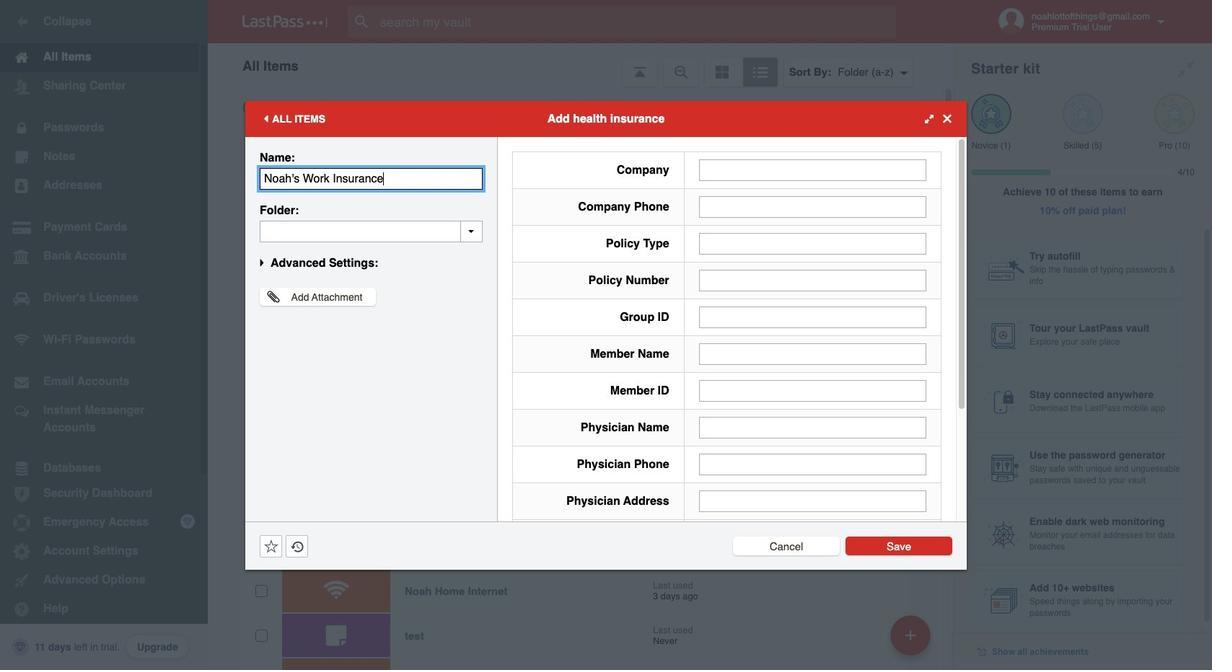 Task type: vqa. For each thing, say whether or not it's contained in the screenshot.
New item element
no



Task type: describe. For each thing, give the bounding box(es) containing it.
lastpass image
[[242, 15, 328, 28]]

main navigation navigation
[[0, 0, 208, 670]]

Search search field
[[348, 6, 924, 38]]

vault options navigation
[[208, 43, 954, 87]]

new item navigation
[[885, 611, 939, 670]]



Task type: locate. For each thing, give the bounding box(es) containing it.
None text field
[[699, 233, 926, 254], [699, 306, 926, 328], [699, 343, 926, 365], [699, 380, 926, 402], [699, 453, 926, 475], [699, 233, 926, 254], [699, 306, 926, 328], [699, 343, 926, 365], [699, 380, 926, 402], [699, 453, 926, 475]]

None text field
[[699, 159, 926, 181], [260, 168, 483, 189], [699, 196, 926, 218], [260, 220, 483, 242], [699, 269, 926, 291], [699, 417, 926, 438], [699, 490, 926, 512], [699, 159, 926, 181], [260, 168, 483, 189], [699, 196, 926, 218], [260, 220, 483, 242], [699, 269, 926, 291], [699, 417, 926, 438], [699, 490, 926, 512]]

new item image
[[906, 630, 916, 640]]

search my vault text field
[[348, 6, 924, 38]]

dialog
[[245, 101, 967, 661]]



